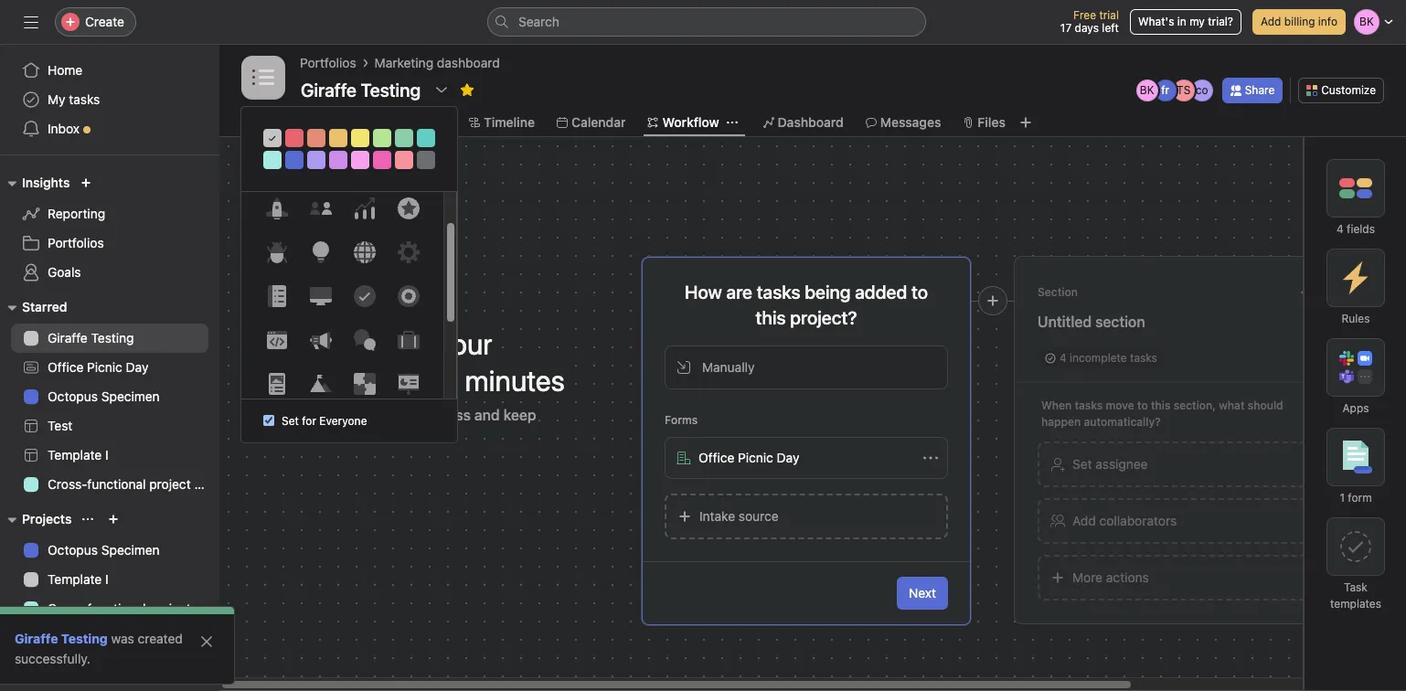 Task type: describe. For each thing, give the bounding box(es) containing it.
4 incomplete tasks
[[1060, 351, 1158, 365]]

remove from starred image
[[460, 82, 475, 97]]

intake source
[[700, 508, 779, 524]]

files
[[978, 114, 1006, 130]]

in inside start building your workflow in two minutes automate your team's process and keep work flowing.
[[384, 363, 406, 398]]

incomplete
[[1070, 351, 1127, 365]]

collaborators
[[1100, 513, 1177, 529]]

octopus specimen inside projects "element"
[[48, 542, 160, 558]]

insights
[[22, 175, 70, 190]]

was
[[111, 631, 134, 647]]

picnic for office picnic day 'link'
[[87, 359, 122, 375]]

calendar
[[572, 114, 626, 130]]

global element
[[0, 45, 219, 155]]

mountain flag image
[[310, 373, 332, 395]]

chat bubbles image
[[353, 329, 375, 351]]

days
[[1075, 21, 1099, 35]]

building
[[331, 326, 431, 361]]

2 template i link from the top
[[11, 565, 209, 594]]

puzzle image
[[353, 373, 375, 395]]

what's in my trial?
[[1139, 15, 1234, 28]]

messages link
[[866, 112, 941, 133]]

test link
[[11, 412, 209, 441]]

starred button
[[0, 296, 67, 318]]

customize
[[1322, 83, 1376, 97]]

automate
[[263, 407, 329, 423]]

set for set assignee
[[1073, 456, 1092, 472]]

fr
[[1162, 83, 1170, 97]]

overview
[[260, 114, 316, 130]]

when
[[1042, 399, 1072, 412]]

i inside projects "element"
[[105, 572, 109, 587]]

day for office picnic day 'link'
[[126, 359, 149, 375]]

in inside what's in my trial? "button"
[[1178, 15, 1187, 28]]

template inside projects "element"
[[48, 572, 102, 587]]

when tasks move to this section, what should happen automatically?
[[1042, 399, 1284, 429]]

computer image
[[310, 285, 332, 307]]

overview link
[[245, 112, 316, 133]]

set assignee
[[1073, 456, 1148, 472]]

insights button
[[0, 172, 70, 194]]

1 vertical spatial giraffe
[[15, 631, 58, 647]]

light bulb image
[[310, 241, 332, 263]]

office picnic day for office picnic day 'link'
[[48, 359, 149, 375]]

page layout image
[[266, 373, 288, 395]]

create button
[[55, 7, 136, 37]]

work flowing.
[[263, 425, 354, 442]]

set assignee button
[[1038, 442, 1321, 487]]

add tab image
[[1019, 115, 1033, 130]]

Set for Everyone checkbox
[[263, 416, 274, 427]]

manually
[[702, 359, 755, 375]]

search
[[519, 14, 560, 29]]

projects button
[[0, 508, 72, 530]]

0 vertical spatial portfolios link
[[300, 53, 356, 73]]

what's
[[1139, 15, 1175, 28]]

add collaborators
[[1073, 513, 1177, 529]]

start
[[263, 326, 324, 361]]

check image
[[353, 285, 375, 307]]

test
[[48, 418, 72, 433]]

marketing dashboards link
[[11, 624, 209, 653]]

successfully.
[[15, 651, 90, 667]]

my tasks
[[48, 91, 100, 107]]

dashboard
[[437, 55, 500, 70]]

html image
[[266, 329, 288, 351]]

create
[[85, 14, 124, 29]]

goals
[[48, 264, 81, 280]]

1 vertical spatial testing
[[61, 631, 108, 647]]

dashboard
[[778, 114, 844, 130]]

everyone
[[319, 415, 367, 428]]

free trial 17 days left
[[1061, 8, 1119, 35]]

testing inside the starred element
[[91, 330, 134, 346]]

timeline link
[[469, 112, 535, 133]]

my
[[1190, 15, 1205, 28]]

being
[[805, 282, 851, 303]]

projects
[[22, 511, 72, 527]]

1 vertical spatial portfolios link
[[11, 229, 209, 258]]

dashboard link
[[763, 112, 844, 133]]

free
[[1074, 8, 1097, 22]]

project for first "cross-functional project plan" link from the bottom of the page
[[149, 601, 191, 616]]

files link
[[963, 112, 1006, 133]]

template i inside projects "element"
[[48, 572, 109, 587]]

forms
[[665, 413, 698, 427]]

workflow link
[[648, 112, 719, 133]]

intake
[[700, 508, 735, 524]]

presentation image
[[397, 373, 419, 395]]

functional for first "cross-functional project plan" link from the bottom of the page
[[87, 601, 146, 616]]

keep
[[504, 407, 537, 423]]

home
[[48, 62, 83, 78]]

was created successfully.
[[15, 631, 183, 667]]

for
[[302, 415, 316, 428]]

new image
[[81, 177, 92, 188]]

list
[[353, 114, 375, 130]]

timeline
[[484, 114, 535, 130]]

section
[[1038, 285, 1078, 299]]

what
[[1219, 399, 1245, 412]]

1
[[1340, 491, 1345, 505]]

cross-functional project plan for 2nd "cross-functional project plan" link from the bottom of the page
[[48, 476, 219, 492]]

source
[[739, 508, 779, 524]]

this
[[1151, 399, 1171, 412]]

my tasks link
[[11, 85, 209, 114]]

info
[[1319, 15, 1338, 28]]

0 vertical spatial portfolios
[[300, 55, 356, 70]]

specimen inside projects "element"
[[101, 542, 160, 558]]

calendar link
[[557, 112, 626, 133]]

and
[[475, 407, 500, 423]]

new project or portfolio image
[[108, 514, 119, 525]]

add billing info button
[[1253, 9, 1346, 35]]

octopus inside the starred element
[[48, 389, 98, 404]]

section
[[1096, 314, 1146, 330]]



Task type: locate. For each thing, give the bounding box(es) containing it.
0 horizontal spatial office picnic day
[[48, 359, 149, 375]]

fields
[[1347, 222, 1375, 236]]

octopus up test in the bottom of the page
[[48, 389, 98, 404]]

1 vertical spatial cross-
[[48, 601, 87, 616]]

office picnic day for the office picnic day "button"
[[699, 450, 800, 465]]

2 octopus from the top
[[48, 542, 98, 558]]

giraffe testing link down goals link
[[11, 324, 209, 353]]

1 vertical spatial cross-functional project plan
[[48, 601, 219, 616]]

cross- for 2nd "cross-functional project plan" link from the bottom of the page
[[48, 476, 87, 492]]

4 for 4 incomplete tasks
[[1060, 351, 1067, 365]]

add left billing
[[1261, 15, 1282, 28]]

picnic inside "button"
[[738, 450, 774, 465]]

my
[[48, 91, 65, 107]]

1 horizontal spatial your
[[437, 326, 493, 361]]

0 horizontal spatial add
[[1073, 513, 1096, 529]]

1 template from the top
[[48, 447, 102, 463]]

1 plan from the top
[[194, 476, 219, 492]]

tasks inside how are tasks being added to this project?
[[757, 282, 801, 303]]

portfolios link up list link
[[300, 53, 356, 73]]

to inside how are tasks being added to this project?
[[912, 282, 928, 303]]

1 vertical spatial octopus
[[48, 542, 98, 558]]

to right added
[[912, 282, 928, 303]]

1 horizontal spatial show options image
[[924, 451, 938, 465]]

4 left the incomplete
[[1060, 351, 1067, 365]]

1 cross-functional project plan link from the top
[[11, 470, 219, 499]]

happen
[[1042, 415, 1081, 429]]

cross- for first "cross-functional project plan" link from the bottom of the page
[[48, 601, 87, 616]]

intake source button
[[665, 494, 948, 540]]

giraffe up successfully.
[[15, 631, 58, 647]]

0 vertical spatial add
[[1261, 15, 1282, 28]]

functional inside projects "element"
[[87, 601, 146, 616]]

picnic inside 'link'
[[87, 359, 122, 375]]

tasks up this project?
[[757, 282, 801, 303]]

to inside when tasks move to this section, what should happen automatically?
[[1138, 399, 1148, 412]]

show options image
[[435, 82, 449, 97], [924, 451, 938, 465]]

add for add billing info
[[1261, 15, 1282, 28]]

0 vertical spatial template i link
[[11, 441, 209, 470]]

marketing up invite
[[48, 630, 106, 646]]

inbox link
[[11, 114, 209, 144]]

day for the office picnic day "button"
[[777, 450, 800, 465]]

1 specimen from the top
[[101, 389, 160, 404]]

add left the collaborators
[[1073, 513, 1096, 529]]

1 horizontal spatial 4
[[1337, 222, 1344, 236]]

day up intake source dropdown button
[[777, 450, 800, 465]]

2 project from the top
[[149, 601, 191, 616]]

add inside "button"
[[1073, 513, 1096, 529]]

1 functional from the top
[[87, 476, 146, 492]]

1 horizontal spatial in
[[1178, 15, 1187, 28]]

1 cross- from the top
[[48, 476, 87, 492]]

0 vertical spatial show options image
[[435, 82, 449, 97]]

0 vertical spatial i
[[105, 447, 109, 463]]

1 vertical spatial picnic
[[738, 450, 774, 465]]

day inside the office picnic day "button"
[[777, 450, 800, 465]]

workflow
[[663, 114, 719, 130]]

template i link down test in the bottom of the page
[[11, 441, 209, 470]]

0 vertical spatial cross-functional project plan link
[[11, 470, 219, 499]]

starred
[[22, 299, 67, 315]]

task
[[1344, 581, 1368, 594]]

what's in my trial? button
[[1130, 9, 1242, 35]]

project down test 'link'
[[149, 476, 191, 492]]

0 vertical spatial to
[[912, 282, 928, 303]]

0 vertical spatial octopus specimen
[[48, 389, 160, 404]]

in right puzzle image
[[384, 363, 406, 398]]

2 i from the top
[[105, 572, 109, 587]]

1 vertical spatial office
[[699, 450, 735, 465]]

template i down show options, current sort, top "image"
[[48, 572, 109, 587]]

0 horizontal spatial portfolios link
[[11, 229, 209, 258]]

invite button
[[17, 651, 96, 684]]

marketing for marketing dashboards
[[48, 630, 106, 646]]

0 vertical spatial 4
[[1337, 222, 1344, 236]]

1 vertical spatial i
[[105, 572, 109, 587]]

inbox
[[48, 121, 80, 136]]

cross-functional project plan inside projects "element"
[[48, 601, 219, 616]]

project inside the starred element
[[149, 476, 191, 492]]

cross- inside the starred element
[[48, 476, 87, 492]]

graph image
[[353, 198, 375, 219]]

plan inside projects "element"
[[194, 601, 219, 616]]

0 horizontal spatial marketing
[[48, 630, 106, 646]]

1 vertical spatial template
[[48, 572, 102, 587]]

cross-functional project plan for first "cross-functional project plan" link from the bottom of the page
[[48, 601, 219, 616]]

how
[[685, 282, 722, 303]]

1 vertical spatial octopus specimen link
[[11, 536, 209, 565]]

project up created
[[149, 601, 191, 616]]

template i link up marketing dashboards
[[11, 565, 209, 594]]

tasks inside when tasks move to this section, what should happen automatically?
[[1075, 399, 1103, 412]]

1 form
[[1340, 491, 1372, 505]]

giraffe testing link up successfully.
[[15, 631, 108, 647]]

2 template from the top
[[48, 572, 102, 587]]

2 functional from the top
[[87, 601, 146, 616]]

0 vertical spatial testing
[[91, 330, 134, 346]]

cross-functional project plan link up marketing dashboards
[[11, 594, 219, 624]]

1 vertical spatial portfolios
[[48, 235, 104, 251]]

set for set for everyone
[[282, 415, 299, 428]]

picnic for the office picnic day "button"
[[738, 450, 774, 465]]

0 vertical spatial cross-
[[48, 476, 87, 492]]

trial?
[[1208, 15, 1234, 28]]

project
[[149, 476, 191, 492], [149, 601, 191, 616]]

cross-functional project plan up new project or portfolio icon
[[48, 476, 219, 492]]

0 vertical spatial set
[[282, 415, 299, 428]]

picnic
[[87, 359, 122, 375], [738, 450, 774, 465]]

specimen down office picnic day 'link'
[[101, 389, 160, 404]]

1 vertical spatial set
[[1073, 456, 1092, 472]]

rules
[[1342, 312, 1370, 326]]

megaphone image
[[310, 329, 332, 351]]

giraffe testing up successfully.
[[15, 631, 108, 647]]

4 left fields in the right top of the page
[[1337, 222, 1344, 236]]

marketing inside marketing dashboards link
[[48, 630, 106, 646]]

show options, current sort, top image
[[83, 514, 94, 525]]

star image
[[397, 198, 419, 219]]

1 horizontal spatial office picnic day
[[699, 450, 800, 465]]

cross-functional project plan
[[48, 476, 219, 492], [48, 601, 219, 616]]

templates
[[1331, 597, 1382, 611]]

specimen inside the starred element
[[101, 389, 160, 404]]

office for the office picnic day "button"
[[699, 450, 735, 465]]

octopus specimen inside the starred element
[[48, 389, 160, 404]]

1 vertical spatial plan
[[194, 601, 219, 616]]

0 horizontal spatial office
[[48, 359, 84, 375]]

projects element
[[0, 503, 219, 691]]

day inside office picnic day 'link'
[[126, 359, 149, 375]]

template down show options, current sort, top "image"
[[48, 572, 102, 587]]

bk
[[1140, 83, 1155, 97]]

created
[[138, 631, 183, 647]]

plan for 2nd "cross-functional project plan" link from the bottom of the page
[[194, 476, 219, 492]]

office inside "button"
[[699, 450, 735, 465]]

in left my
[[1178, 15, 1187, 28]]

0 vertical spatial octopus specimen link
[[11, 382, 209, 412]]

set left for
[[282, 415, 299, 428]]

section,
[[1174, 399, 1216, 412]]

1 template i link from the top
[[11, 441, 209, 470]]

office picnic day inside 'link'
[[48, 359, 149, 375]]

added
[[855, 282, 907, 303]]

functional up marketing dashboards
[[87, 601, 146, 616]]

close image
[[199, 635, 214, 649]]

1 vertical spatial add
[[1073, 513, 1096, 529]]

2 octopus specimen from the top
[[48, 542, 160, 558]]

0 horizontal spatial your
[[333, 407, 363, 423]]

office picnic day up test 'link'
[[48, 359, 149, 375]]

0 vertical spatial your
[[437, 326, 493, 361]]

untitled section
[[1038, 314, 1146, 330]]

octopus specimen down office picnic day 'link'
[[48, 389, 160, 404]]

1 vertical spatial 4
[[1060, 351, 1067, 365]]

office for office picnic day 'link'
[[48, 359, 84, 375]]

4 fields
[[1337, 222, 1375, 236]]

hide sidebar image
[[24, 15, 38, 29]]

office up test in the bottom of the page
[[48, 359, 84, 375]]

set
[[282, 415, 299, 428], [1073, 456, 1092, 472]]

gear image
[[397, 241, 419, 263]]

goals link
[[11, 258, 209, 287]]

2 octopus specimen link from the top
[[11, 536, 209, 565]]

4 for 4 fields
[[1337, 222, 1344, 236]]

1 vertical spatial office picnic day
[[699, 450, 800, 465]]

office up intake
[[699, 450, 735, 465]]

0 horizontal spatial picnic
[[87, 359, 122, 375]]

1 octopus specimen link from the top
[[11, 382, 209, 412]]

insights element
[[0, 166, 219, 291]]

0 vertical spatial template
[[48, 447, 102, 463]]

add for add collaborators
[[1073, 513, 1096, 529]]

show options image inside the office picnic day "button"
[[924, 451, 938, 465]]

0 horizontal spatial show options image
[[435, 82, 449, 97]]

marketing for marketing dashboard
[[375, 55, 434, 70]]

i inside the starred element
[[105, 447, 109, 463]]

octopus specimen down new project or portfolio icon
[[48, 542, 160, 558]]

0 horizontal spatial portfolios
[[48, 235, 104, 251]]

1 octopus from the top
[[48, 389, 98, 404]]

giraffe testing inside the starred element
[[48, 330, 134, 346]]

briefcase image
[[397, 329, 419, 351]]

workflow
[[263, 363, 377, 398]]

1 horizontal spatial picnic
[[738, 450, 774, 465]]

1 vertical spatial giraffe testing link
[[15, 631, 108, 647]]

0 vertical spatial marketing
[[375, 55, 434, 70]]

0 horizontal spatial to
[[912, 282, 928, 303]]

marketing up board link
[[375, 55, 434, 70]]

portfolios down reporting
[[48, 235, 104, 251]]

project inside "element"
[[149, 601, 191, 616]]

your down puzzle image
[[333, 407, 363, 423]]

None text field
[[296, 73, 425, 106]]

tasks inside 'link'
[[69, 91, 100, 107]]

17
[[1061, 21, 1072, 35]]

giraffe testing link
[[11, 324, 209, 353], [15, 631, 108, 647]]

1 horizontal spatial to
[[1138, 399, 1148, 412]]

two minutes
[[412, 363, 565, 398]]

search list box
[[487, 7, 926, 37]]

octopus
[[48, 389, 98, 404], [48, 542, 98, 558]]

1 horizontal spatial add
[[1261, 15, 1282, 28]]

portfolios up list link
[[300, 55, 356, 70]]

tasks left move
[[1075, 399, 1103, 412]]

2 specimen from the top
[[101, 542, 160, 558]]

list image
[[252, 67, 274, 89]]

0 horizontal spatial day
[[126, 359, 149, 375]]

1 horizontal spatial set
[[1073, 456, 1092, 472]]

add collaborators button
[[1038, 498, 1321, 544]]

day
[[126, 359, 149, 375], [777, 450, 800, 465]]

notebook image
[[266, 285, 288, 307]]

1 horizontal spatial day
[[777, 450, 800, 465]]

1 octopus specimen from the top
[[48, 389, 160, 404]]

0 vertical spatial giraffe testing link
[[11, 324, 209, 353]]

giraffe testing up office picnic day 'link'
[[48, 330, 134, 346]]

cross- up was created successfully.
[[48, 601, 87, 616]]

office inside 'link'
[[48, 359, 84, 375]]

set inside button
[[1073, 456, 1092, 472]]

marketing inside marketing dashboard link
[[375, 55, 434, 70]]

tab actions image
[[727, 117, 738, 128]]

octopus specimen link up test in the bottom of the page
[[11, 382, 209, 412]]

1 vertical spatial project
[[149, 601, 191, 616]]

0 vertical spatial specimen
[[101, 389, 160, 404]]

functional
[[87, 476, 146, 492], [87, 601, 146, 616]]

0 vertical spatial octopus
[[48, 389, 98, 404]]

giraffe down starred
[[48, 330, 88, 346]]

apps
[[1343, 401, 1369, 415]]

your
[[437, 326, 493, 361], [333, 407, 363, 423]]

day up test 'link'
[[126, 359, 149, 375]]

1 vertical spatial to
[[1138, 399, 1148, 412]]

0 vertical spatial giraffe
[[48, 330, 88, 346]]

cross-functional project plan link
[[11, 470, 219, 499], [11, 594, 219, 624]]

octopus down show options, current sort, top "image"
[[48, 542, 98, 558]]

portfolios link
[[300, 53, 356, 73], [11, 229, 209, 258]]

should
[[1248, 399, 1284, 412]]

0 vertical spatial day
[[126, 359, 149, 375]]

testing up office picnic day 'link'
[[91, 330, 134, 346]]

template i
[[48, 447, 109, 463], [48, 572, 109, 587]]

customize button
[[1299, 78, 1385, 103]]

0 vertical spatial project
[[149, 476, 191, 492]]

people image
[[310, 198, 332, 219]]

start building your workflow in two minutes automate your team's process and keep work flowing.
[[263, 326, 565, 442]]

1 vertical spatial octopus specimen
[[48, 542, 160, 558]]

1 vertical spatial your
[[333, 407, 363, 423]]

testing up invite
[[61, 631, 108, 647]]

2 cross- from the top
[[48, 601, 87, 616]]

starred element
[[0, 291, 219, 503]]

0 vertical spatial giraffe testing
[[48, 330, 134, 346]]

ts
[[1177, 83, 1191, 97]]

octopus specimen link down new project or portfolio icon
[[11, 536, 209, 565]]

plan for first "cross-functional project plan" link from the bottom of the page
[[194, 601, 219, 616]]

invite
[[51, 659, 84, 675]]

project for 2nd "cross-functional project plan" link from the bottom of the page
[[149, 476, 191, 492]]

assignee
[[1096, 456, 1148, 472]]

1 vertical spatial show options image
[[924, 451, 938, 465]]

template i link
[[11, 441, 209, 470], [11, 565, 209, 594]]

rocket image
[[266, 198, 288, 219]]

marketing dashboards
[[48, 630, 179, 646]]

untitled
[[1038, 314, 1092, 330]]

0 vertical spatial plan
[[194, 476, 219, 492]]

octopus inside projects "element"
[[48, 542, 98, 558]]

1 horizontal spatial portfolios link
[[300, 53, 356, 73]]

portfolios link down reporting
[[11, 229, 209, 258]]

globe image
[[353, 241, 375, 263]]

home link
[[11, 56, 209, 85]]

functional inside the starred element
[[87, 476, 146, 492]]

1 cross-functional project plan from the top
[[48, 476, 219, 492]]

0 vertical spatial picnic
[[87, 359, 122, 375]]

add inside button
[[1261, 15, 1282, 28]]

functional for 2nd "cross-functional project plan" link from the bottom of the page
[[87, 476, 146, 492]]

share button
[[1222, 78, 1283, 103]]

office picnic day link
[[11, 353, 209, 382]]

picnic up test 'link'
[[87, 359, 122, 375]]

tasks down section
[[1130, 351, 1158, 365]]

0 vertical spatial functional
[[87, 476, 146, 492]]

marketing dashboard
[[375, 55, 500, 70]]

functional up new project or portfolio icon
[[87, 476, 146, 492]]

0 vertical spatial template i
[[48, 447, 109, 463]]

1 vertical spatial giraffe testing
[[15, 631, 108, 647]]

dashboards
[[110, 630, 179, 646]]

target image
[[397, 285, 419, 307]]

co
[[1196, 83, 1209, 97]]

i up marketing dashboards
[[105, 572, 109, 587]]

2 cross-functional project plan link from the top
[[11, 594, 219, 624]]

i down test 'link'
[[105, 447, 109, 463]]

how are tasks being added to this project?
[[685, 282, 928, 328]]

cross- up projects
[[48, 476, 87, 492]]

cross-functional project plan inside the starred element
[[48, 476, 219, 492]]

1 vertical spatial in
[[384, 363, 406, 398]]

0 vertical spatial office picnic day
[[48, 359, 149, 375]]

tasks
[[69, 91, 100, 107], [757, 282, 801, 303], [1130, 351, 1158, 365], [1075, 399, 1103, 412]]

template i down test in the bottom of the page
[[48, 447, 109, 463]]

2 plan from the top
[[194, 601, 219, 616]]

portfolios inside 'insights' element
[[48, 235, 104, 251]]

task templates
[[1331, 581, 1382, 611]]

1 horizontal spatial office
[[699, 450, 735, 465]]

set for everyone
[[282, 415, 367, 428]]

0 horizontal spatial set
[[282, 415, 299, 428]]

1 vertical spatial specimen
[[101, 542, 160, 558]]

team's
[[367, 407, 413, 423]]

bug image
[[266, 241, 288, 263]]

1 vertical spatial functional
[[87, 601, 146, 616]]

1 vertical spatial cross-functional project plan link
[[11, 594, 219, 624]]

are
[[727, 282, 753, 303]]

plan inside the starred element
[[194, 476, 219, 492]]

1 vertical spatial day
[[777, 450, 800, 465]]

cross- inside projects "element"
[[48, 601, 87, 616]]

0 horizontal spatial in
[[384, 363, 406, 398]]

1 vertical spatial template i link
[[11, 565, 209, 594]]

1 vertical spatial template i
[[48, 572, 109, 587]]

i
[[105, 447, 109, 463], [105, 572, 109, 587]]

messages
[[880, 114, 941, 130]]

to left this
[[1138, 399, 1148, 412]]

office picnic day inside "button"
[[699, 450, 800, 465]]

1 vertical spatial marketing
[[48, 630, 106, 646]]

plan
[[194, 476, 219, 492], [194, 601, 219, 616]]

your up two minutes
[[437, 326, 493, 361]]

octopus specimen link inside the starred element
[[11, 382, 209, 412]]

specimen down new project or portfolio icon
[[101, 542, 160, 558]]

template down test in the bottom of the page
[[48, 447, 102, 463]]

board
[[411, 114, 447, 130]]

1 horizontal spatial marketing
[[375, 55, 434, 70]]

1 project from the top
[[149, 476, 191, 492]]

move
[[1106, 399, 1135, 412]]

tasks right my
[[69, 91, 100, 107]]

cross-
[[48, 476, 87, 492], [48, 601, 87, 616]]

1 horizontal spatial portfolios
[[300, 55, 356, 70]]

1 template i from the top
[[48, 447, 109, 463]]

giraffe testing
[[48, 330, 134, 346], [15, 631, 108, 647]]

in
[[1178, 15, 1187, 28], [384, 363, 406, 398]]

office picnic day up 'source'
[[699, 450, 800, 465]]

cross-functional project plan link up new project or portfolio icon
[[11, 470, 219, 499]]

giraffe inside the starred element
[[48, 330, 88, 346]]

0 vertical spatial office
[[48, 359, 84, 375]]

1 i from the top
[[105, 447, 109, 463]]

left
[[1102, 21, 1119, 35]]

cross-functional project plan up dashboards
[[48, 601, 219, 616]]

0 horizontal spatial 4
[[1060, 351, 1067, 365]]

template
[[48, 447, 102, 463], [48, 572, 102, 587]]

template i inside the starred element
[[48, 447, 109, 463]]

2 cross-functional project plan from the top
[[48, 601, 219, 616]]

template inside the starred element
[[48, 447, 102, 463]]

0 vertical spatial cross-functional project plan
[[48, 476, 219, 492]]

set left assignee
[[1073, 456, 1092, 472]]

0 vertical spatial in
[[1178, 15, 1187, 28]]

picnic up 'source'
[[738, 450, 774, 465]]

trial
[[1100, 8, 1119, 22]]

2 template i from the top
[[48, 572, 109, 587]]



Task type: vqa. For each thing, say whether or not it's contained in the screenshot.
1st project from the top
yes



